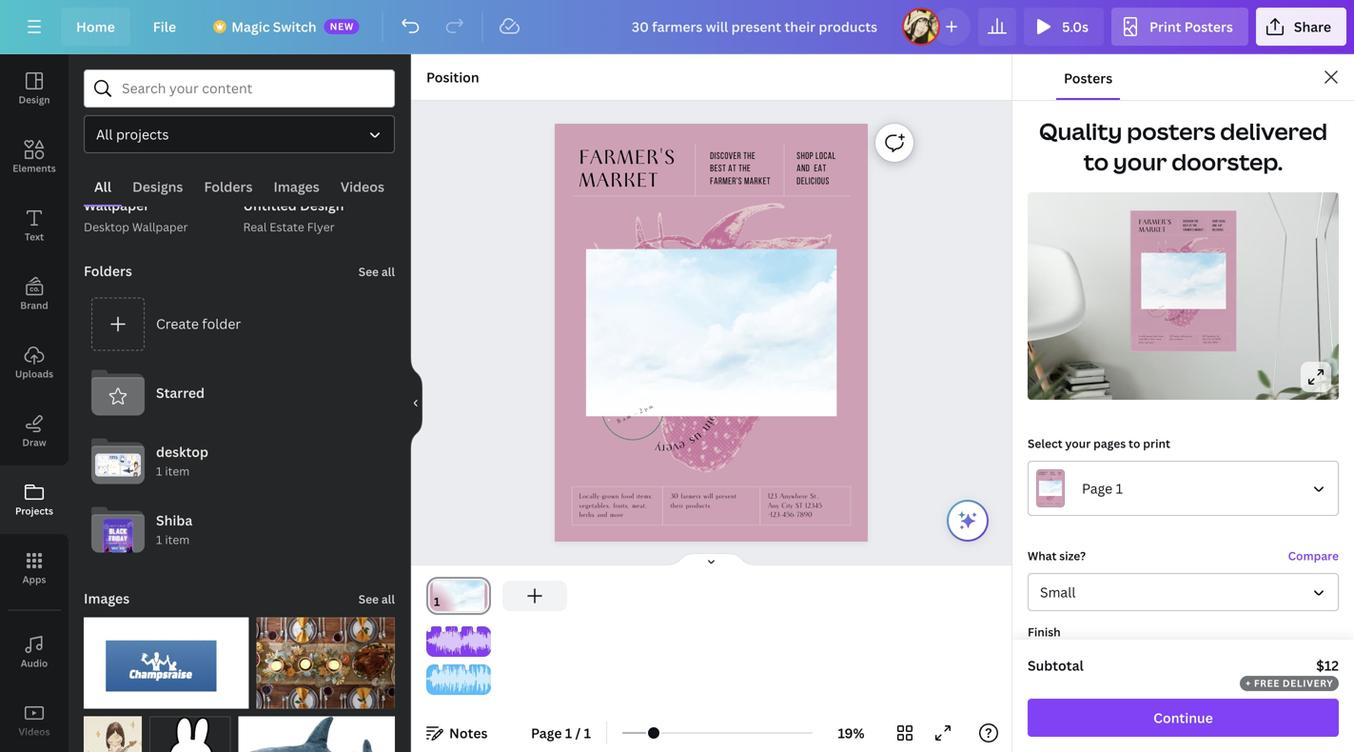 Task type: describe. For each thing, give the bounding box(es) containing it.
side panel tab list
[[0, 54, 69, 752]]

your inside quality posters delivered to your doorstep.
[[1114, 146, 1168, 177]]

shop local and
[[797, 152, 836, 174]]

local inside locally-grown food items: vegetables, fruits, meat, herbs and more 30 farmers will present their products 123 anywhere st., any city st 12345 +123-456-7890 shop local and eat delicious
[[1219, 220, 1226, 223]]

create folder button
[[84, 290, 395, 358]]

o i
[[703, 411, 723, 429]]

456- inside locally-grown food items: vegetables, fruits, meat, herbs and more 30 farmers will present their products 123 anywhere st., any city st 12345 +123-456-7890 shop local and eat delicious
[[1208, 341, 1213, 344]]

+ free delivery
[[1246, 677, 1334, 690]]

all for images
[[382, 591, 395, 607]]

continue button
[[1028, 699, 1339, 737]]

shop inside locally-grown food items: vegetables, fruits, meat, herbs and more 30 farmers will present their products 123 anywhere st., any city st 12345 +123-456-7890 shop local and eat delicious
[[1213, 220, 1219, 223]]

s
[[686, 432, 700, 450]]

+
[[1246, 677, 1252, 690]]

u
[[690, 428, 707, 446]]

create folder
[[156, 315, 241, 333]]

select
[[1028, 435, 1063, 451]]

flyer
[[307, 219, 335, 234]]

notes
[[449, 724, 488, 742]]

design inside design button
[[19, 93, 50, 106]]

st inside locally-grown food items: vegetables, fruits, meat, herbs and more 30 farmers will present their products 123 anywhere st., any city st 12345 +123-456-7890 shop local and eat delicious
[[1213, 338, 1215, 341]]

st., inside locally-grown food items: vegetables, fruits, meat, herbs and more 30 farmers will present their products 123 anywhere st., any city st 12345 +123-456-7890 shop local and eat delicious
[[1218, 335, 1221, 338]]

page 1
[[1082, 479, 1123, 497]]

brand
[[20, 299, 48, 312]]

1 vertical spatial videos button
[[0, 686, 69, 752]]

p.m. for position
[[643, 402, 656, 413]]

page 1 / 1
[[531, 724, 591, 742]]

quality posters delivered to your doorstep.
[[1039, 116, 1328, 177]]

present inside locally-grown food items: vegetables, fruits, meat, herbs and more 30 farmers will present their products 123 anywhere st., any city st 12345 +123-456-7890 shop local and eat delicious
[[1186, 335, 1193, 338]]

to for print
[[1129, 435, 1141, 451]]

print posters button
[[1112, 8, 1249, 46]]

1 trimming, start edge slider from the top
[[427, 626, 440, 657]]

meat, for locally-grown food items: vegetables, fruits, meat, herbs and more 30 farmers will present their products 123 anywhere st., any city st 12345 +123-456-7890 shop local and eat delicious
[[1157, 338, 1162, 341]]

farmer's market for position
[[579, 146, 676, 193]]

untitled design real estate flyer
[[243, 196, 344, 234]]

print
[[1150, 18, 1182, 36]]

2 trimming, start edge slider from the top
[[427, 665, 440, 695]]

products inside 30 farmers will present their products
[[686, 502, 711, 510]]

apps button
[[0, 534, 69, 603]]

what size?
[[1028, 548, 1086, 564]]

locally-grown food items: vegetables, fruits, meat, herbs and more 30 farmers will present their products 123 anywhere st., any city st 12345 +123-456-7890 shop local and eat delicious
[[1139, 220, 1226, 344]]

wednesday for position
[[613, 394, 653, 419]]

their inside 30 farmers will present their products
[[671, 502, 684, 510]]

uploads button
[[0, 328, 69, 397]]

elements
[[13, 162, 56, 175]]

posters button
[[1057, 54, 1121, 100]]

0 vertical spatial wallpaper
[[84, 196, 150, 214]]

p.m. for posters
[[1161, 304, 1165, 308]]

delivery
[[1283, 677, 1334, 690]]

discover for position
[[710, 152, 742, 161]]

finish
[[1028, 624, 1061, 640]]

desktop
[[84, 219, 129, 234]]

desktop
[[156, 443, 209, 461]]

present inside 30 farmers will present their products
[[716, 492, 737, 501]]

30 inside 30 farmers will present their products
[[671, 492, 679, 501]]

see for folders
[[359, 263, 379, 279]]

30 farmers will present their products
[[671, 492, 737, 510]]

anywhere inside 123 anywhere st., any city st 12345 +123-456-7890
[[780, 492, 808, 501]]

magic
[[232, 18, 270, 36]]

continue
[[1154, 709, 1214, 727]]

page 1 button
[[1028, 461, 1339, 516]]

0 horizontal spatial images
[[84, 589, 130, 607]]

all for folders
[[382, 263, 395, 279]]

will inside 30 farmers will present their products
[[704, 492, 714, 501]]

123 inside 123 anywhere st., any city st 12345 +123-456-7890
[[768, 492, 778, 501]]

herbs for locally-grown food items: vegetables, fruits, meat, herbs and more 30 farmers will present their products 123 anywhere st., any city st 12345 +123-456-7890 shop local and eat delicious
[[1139, 341, 1145, 344]]

shop inside shop local and
[[797, 152, 814, 161]]

discover the best at the farmer's market for position
[[710, 152, 771, 187]]

best for posters
[[1184, 224, 1189, 227]]

projects
[[15, 505, 53, 517]]

0 horizontal spatial e
[[666, 439, 673, 458]]

draw
[[22, 436, 46, 449]]

discover for posters
[[1184, 220, 1194, 223]]

elements button
[[0, 123, 69, 191]]

notes button
[[419, 718, 495, 748]]

Page title text field
[[448, 592, 456, 611]]

compare
[[1289, 548, 1339, 564]]

farmers inside 30 farmers will present their products
[[681, 492, 701, 501]]

— for posters
[[1157, 307, 1160, 310]]

screenshot 2023-11-27 at 10.13.04 pm.png image
[[84, 617, 249, 709]]

new
[[330, 20, 354, 33]]

and inside shop local and
[[797, 164, 810, 174]]

v
[[672, 438, 680, 457]]

hide image
[[410, 357, 423, 449]]

456- inside 123 anywhere st., any city st 12345 +123-456-7890
[[783, 511, 797, 519]]

19% button
[[821, 718, 883, 748]]

page for page 1 / 1
[[531, 724, 562, 742]]

real
[[243, 219, 267, 234]]

folders inside folders 'button'
[[204, 178, 253, 196]]

screenshot 2023-11-27 at 3.04.05 pm.png image
[[257, 617, 395, 709]]

doorstep.
[[1172, 146, 1284, 177]]

size?
[[1060, 548, 1086, 564]]

subtotal
[[1028, 656, 1084, 675]]

design inside untitled design real estate flyer
[[300, 196, 344, 214]]

12345 inside locally-grown food items: vegetables, fruits, meat, herbs and more 30 farmers will present their products 123 anywhere st., any city st 12345 +123-456-7890 shop local and eat delicious
[[1216, 338, 1222, 341]]

7890 inside locally-grown food items: vegetables, fruits, meat, herbs and more 30 farmers will present their products 123 anywhere st., any city st 12345 +123-456-7890 shop local and eat delicious
[[1213, 341, 1218, 344]]

pages
[[1094, 435, 1126, 451]]

7890 inside 123 anywhere st., any city st 12345 +123-456-7890
[[797, 511, 813, 519]]

trimming position slider for first 'trimming, start edge' slider from the bottom
[[427, 665, 491, 695]]

projects button
[[0, 466, 69, 534]]

1 horizontal spatial videos
[[341, 178, 385, 196]]

see for images
[[359, 591, 379, 607]]

5.0s button
[[1024, 8, 1104, 46]]

and inside locally-grown food items: vegetables, fruits, meat, herbs and more
[[597, 511, 608, 519]]

1 for desktop 1 item
[[156, 463, 162, 479]]

n
[[698, 420, 717, 436]]

0 vertical spatial delicious
[[797, 177, 830, 187]]

anywhere inside locally-grown food items: vegetables, fruits, meat, herbs and more 30 farmers will present their products 123 anywhere st., any city st 12345 +123-456-7890 shop local and eat delicious
[[1207, 335, 1217, 338]]

estate
[[270, 219, 304, 234]]

locally- for locally-grown food items: vegetables, fruits, meat, herbs and more
[[579, 492, 602, 501]]

select your pages to print
[[1028, 435, 1171, 451]]

shiba
[[156, 511, 193, 529]]

food for locally-grown food items: vegetables, fruits, meat, herbs and more
[[622, 492, 634, 501]]

0 vertical spatial videos button
[[330, 169, 395, 205]]

city inside locally-grown food items: vegetables, fruits, meat, herbs and more 30 farmers will present their products 123 anywhere st., any city st 12345 +123-456-7890 shop local and eat delicious
[[1208, 338, 1212, 341]]

locally-grown food items: vegetables, fruits, meat, herbs and more
[[579, 492, 653, 519]]

2 for position
[[638, 407, 644, 415]]

what
[[1028, 548, 1057, 564]]

free
[[1255, 677, 1280, 690]]

o
[[704, 411, 723, 425]]

items: for locally-grown food items: vegetables, fruits, meat, herbs and more
[[637, 492, 653, 501]]

1 for shiba 1 item
[[156, 532, 162, 548]]

item for desktop
[[165, 463, 190, 479]]

audio button
[[0, 618, 69, 686]]

1 right the /
[[584, 724, 591, 742]]

8 for position
[[616, 417, 622, 425]]

$12
[[1317, 656, 1339, 675]]

see all for folders
[[359, 263, 395, 279]]

all for all
[[94, 178, 111, 196]]

all button
[[84, 169, 122, 205]]

123 anywhere st., any city st 12345 +123-456-7890
[[768, 492, 823, 519]]

grown for locally-grown food items: vegetables, fruits, meat, herbs and more
[[602, 492, 619, 501]]

1 vertical spatial folders
[[84, 262, 132, 280]]

brand button
[[0, 260, 69, 328]]

page for page 1
[[1082, 479, 1113, 497]]

meat, for locally-grown food items: vegetables, fruits, meat, herbs and more
[[632, 502, 647, 510]]

Select ownership filter button
[[84, 115, 395, 153]]

hide pages image
[[666, 552, 757, 567]]

folders button
[[194, 169, 263, 205]]

see all button for folders
[[357, 252, 397, 290]]

compare button
[[1289, 548, 1339, 564]]

eat delicious
[[797, 164, 830, 187]]

vegetables, for locally-grown food items: vegetables, fruits, meat, herbs and more
[[579, 502, 611, 510]]

their inside locally-grown food items: vegetables, fruits, meat, herbs and more 30 farmers will present their products 123 anywhere st., any city st 12345 +123-456-7890 shop local and eat delicious
[[1170, 338, 1175, 341]]

untitled
[[243, 196, 297, 214]]



Task type: vqa. For each thing, say whether or not it's contained in the screenshot.
Position's "wednesday"
yes



Task type: locate. For each thing, give the bounding box(es) containing it.
1 vertical spatial items:
[[637, 492, 653, 501]]

to left the print
[[1129, 435, 1141, 451]]

all projects
[[96, 125, 169, 143]]

0 horizontal spatial 123
[[768, 492, 778, 501]]

0 horizontal spatial st.,
[[811, 492, 820, 501]]

images inside button
[[274, 178, 320, 196]]

fruits, inside locally-grown food items: vegetables, fruits, meat, herbs and more
[[614, 502, 630, 510]]

0 horizontal spatial 12345
[[806, 502, 823, 510]]

1 vertical spatial meat,
[[632, 502, 647, 510]]

any inside 123 anywhere st., any city st 12345 +123-456-7890
[[768, 502, 779, 510]]

0 vertical spatial present
[[1186, 335, 1193, 338]]

0 vertical spatial to
[[1084, 146, 1109, 177]]

0 horizontal spatial +123-
[[768, 511, 783, 519]]

design button
[[0, 54, 69, 123]]

1 horizontal spatial discover the best at the farmer's market
[[1184, 220, 1204, 232]]

trimming, end edge slider for first 'trimming, start edge' slider from the bottom's trimming position slider
[[478, 665, 491, 695]]

images right apps button
[[84, 589, 130, 607]]

1 for page 1 / 1
[[565, 724, 572, 742]]

posters down 5.0s
[[1064, 69, 1113, 87]]

trimming position slider down page title text field
[[427, 626, 491, 657]]

0 vertical spatial products
[[1175, 338, 1184, 341]]

wednesday
[[1151, 302, 1164, 310], [613, 394, 653, 419]]

2 image.png image from the left
[[238, 716, 395, 752]]

trimming, end edge slider for trimming position slider for 2nd 'trimming, start edge' slider from the bottom
[[478, 626, 491, 657]]

123
[[1203, 335, 1206, 338], [768, 492, 778, 501]]

0 horizontal spatial grown
[[602, 492, 619, 501]]

file button
[[138, 8, 192, 46]]

5.0s image
[[427, 581, 491, 611]]

delicious inside locally-grown food items: vegetables, fruits, meat, herbs and more 30 farmers will present their products 123 anywhere st., any city st 12345 +123-456-7890 shop local and eat delicious
[[1213, 229, 1224, 232]]

more inside locally-grown food items: vegetables, fruits, meat, herbs and more
[[610, 511, 624, 519]]

trimming, start edge slider down the 5.0s image
[[427, 626, 440, 657]]

see all for images
[[359, 591, 395, 607]]

2 see all from the top
[[359, 591, 395, 607]]

0 horizontal spatial 456-
[[783, 511, 797, 519]]

1 horizontal spatial 8
[[1152, 309, 1154, 312]]

discover down doorstep.
[[1184, 220, 1194, 223]]

at left eat delicious
[[728, 164, 737, 174]]

audio
[[21, 657, 48, 670]]

1 for page 1
[[1116, 479, 1123, 497]]

page
[[1082, 479, 1113, 497], [531, 724, 562, 742]]

to for your
[[1084, 146, 1109, 177]]

grown inside locally-grown food items: vegetables, fruits, meat, herbs and more 30 farmers will present their products 123 anywhere st., any city st 12345 +123-456-7890 shop local and eat delicious
[[1147, 335, 1153, 338]]

1 vertical spatial shop
[[1213, 220, 1219, 223]]

items: for locally-grown food items: vegetables, fruits, meat, herbs and more 30 farmers will present their products 123 anywhere st., any city st 12345 +123-456-7890 shop local and eat delicious
[[1159, 335, 1164, 338]]

5.0s
[[1063, 18, 1089, 36]]

images up untitled design real estate flyer on the top left of the page
[[274, 178, 320, 196]]

best for position
[[710, 164, 726, 174]]

0 horizontal spatial will
[[704, 492, 714, 501]]

page down the select your pages to print
[[1082, 479, 1113, 497]]

0 vertical spatial your
[[1114, 146, 1168, 177]]

images button
[[263, 169, 330, 205]]

0 vertical spatial eat
[[814, 164, 827, 174]]

y
[[654, 439, 662, 458]]

videos button down audio
[[0, 686, 69, 752]]

1 vertical spatial 12345
[[806, 502, 823, 510]]

0 horizontal spatial your
[[1066, 435, 1091, 451]]

1 vertical spatial your
[[1066, 435, 1091, 451]]

1 horizontal spatial st
[[1213, 338, 1215, 341]]

1 vertical spatial discover
[[1184, 220, 1194, 223]]

0 horizontal spatial 2
[[638, 407, 644, 415]]

trimming position slider for 2nd 'trimming, start edge' slider from the bottom
[[427, 626, 491, 657]]

posters inside button
[[1064, 69, 1113, 87]]

1 vertical spatial discover the best at the farmer's market
[[1184, 220, 1204, 232]]

share
[[1295, 18, 1332, 36]]

1 inside the desktop 1 item
[[156, 463, 162, 479]]

home link
[[61, 8, 130, 46]]

anywhere
[[1207, 335, 1217, 338], [780, 492, 808, 501]]

12345 inside 123 anywhere st., any city st 12345 +123-456-7890
[[806, 502, 823, 510]]

/
[[576, 724, 581, 742]]

0 horizontal spatial food
[[622, 492, 634, 501]]

all up desktop
[[94, 178, 111, 196]]

folders up untitled
[[204, 178, 253, 196]]

trimming, end edge slider
[[478, 626, 491, 657], [478, 665, 491, 695]]

2 all from the top
[[382, 591, 395, 607]]

design up flyer
[[300, 196, 344, 214]]

at down doorstep.
[[1190, 224, 1193, 227]]

0 horizontal spatial fruits,
[[614, 502, 630, 510]]

starred
[[156, 383, 205, 402]]

small
[[1041, 583, 1076, 601]]

items:
[[1159, 335, 1164, 338], [637, 492, 653, 501]]

discover the best at the farmer's market left eat delicious
[[710, 152, 771, 187]]

1 horizontal spatial e
[[676, 436, 688, 456]]

food inside locally-grown food items: vegetables, fruits, meat, herbs and more 30 farmers will present their products 123 anywhere st., any city st 12345 +123-456-7890 shop local and eat delicious
[[1154, 335, 1158, 338]]

local down doorstep.
[[1219, 220, 1226, 223]]

image.png image down screenshot 2023-11-27 at 10.13.04 pm.png image
[[150, 716, 231, 752]]

1 horizontal spatial more
[[1150, 341, 1155, 344]]

switch
[[273, 18, 317, 36]]

will inside locally-grown food items: vegetables, fruits, meat, herbs and more 30 farmers will present their products 123 anywhere st., any city st 12345 +123-456-7890 shop local and eat delicious
[[1181, 335, 1185, 338]]

1 horizontal spatial city
[[1208, 338, 1212, 341]]

19%
[[838, 724, 865, 742]]

at for posters
[[1190, 224, 1193, 227]]

all
[[382, 263, 395, 279], [382, 591, 395, 607]]

fruits, inside locally-grown food items: vegetables, fruits, meat, herbs and more 30 farmers will present their products 123 anywhere st., any city st 12345 +123-456-7890 shop local and eat delicious
[[1151, 338, 1157, 341]]

st., inside 123 anywhere st., any city st 12345 +123-456-7890
[[811, 492, 820, 501]]

2 trimming, end edge slider from the top
[[478, 665, 491, 695]]

delicious down shop local and
[[797, 177, 830, 187]]

city inside 123 anywhere st., any city st 12345 +123-456-7890
[[782, 502, 793, 510]]

Search your content search field
[[122, 70, 383, 107]]

1 vertical spatial any
[[768, 502, 779, 510]]

videos button up flyer
[[330, 169, 395, 205]]

uploads
[[15, 367, 53, 380]]

8 a.m. — 2 p.m. for posters
[[1152, 304, 1165, 312]]

draw button
[[0, 397, 69, 466]]

food
[[1154, 335, 1158, 338], [622, 492, 634, 501]]

2 see from the top
[[359, 591, 379, 607]]

shop up eat delicious
[[797, 152, 814, 161]]

item for shiba
[[165, 532, 190, 548]]

local up eat delicious
[[816, 152, 836, 161]]

1 vertical spatial 30
[[671, 492, 679, 501]]

shop down doorstep.
[[1213, 220, 1219, 223]]

1 vertical spatial posters
[[1064, 69, 1113, 87]]

1 horizontal spatial +123-
[[1203, 341, 1208, 344]]

1 vertical spatial 8
[[616, 417, 622, 425]]

see all button
[[357, 252, 397, 290], [357, 579, 397, 617]]

locally- inside locally-grown food items: vegetables, fruits, meat, herbs and more
[[579, 492, 602, 501]]

grown inside locally-grown food items: vegetables, fruits, meat, herbs and more
[[602, 492, 619, 501]]

best down doorstep.
[[1184, 224, 1189, 227]]

locally- inside locally-grown food items: vegetables, fruits, meat, herbs and more 30 farmers will present their products 123 anywhere st., any city st 12345 +123-456-7890 shop local and eat delicious
[[1139, 335, 1147, 338]]

1 down shiba on the bottom left
[[156, 532, 162, 548]]

1 down desktop
[[156, 463, 162, 479]]

0 horizontal spatial 8
[[616, 417, 622, 425]]

text
[[25, 230, 44, 243]]

0 vertical spatial vegetables,
[[1139, 338, 1150, 341]]

trimming, start edge slider up notes button
[[427, 665, 440, 695]]

page inside dropdown button
[[1082, 479, 1113, 497]]

1 vertical spatial city
[[782, 502, 793, 510]]

more for locally-grown food items: vegetables, fruits, meat, herbs and more 30 farmers will present their products 123 anywhere st., any city st 12345 +123-456-7890 shop local and eat delicious
[[1150, 341, 1155, 344]]

0 horizontal spatial their
[[671, 502, 684, 510]]

vegetables, inside locally-grown food items: vegetables, fruits, meat, herbs and more
[[579, 502, 611, 510]]

design up elements button
[[19, 93, 50, 106]]

1 all from the top
[[382, 263, 395, 279]]

0 horizontal spatial discover the best at the farmer's market
[[710, 152, 771, 187]]

main menu bar
[[0, 0, 1355, 54]]

item inside shiba 1 item
[[165, 532, 190, 548]]

0 horizontal spatial to
[[1084, 146, 1109, 177]]

farmer's market
[[579, 146, 676, 193], [1139, 218, 1172, 234]]

1 horizontal spatial your
[[1114, 146, 1168, 177]]

create
[[156, 315, 199, 333]]

eat inside locally-grown food items: vegetables, fruits, meat, herbs and more 30 farmers will present their products 123 anywhere st., any city st 12345 +123-456-7890 shop local and eat delicious
[[1219, 224, 1223, 228]]

file
[[153, 18, 176, 36]]

0 vertical spatial grown
[[1147, 335, 1153, 338]]

123 inside locally-grown food items: vegetables, fruits, meat, herbs and more 30 farmers will present their products 123 anywhere st., any city st 12345 +123-456-7890 shop local and eat delicious
[[1203, 335, 1206, 338]]

posters
[[1127, 116, 1216, 147]]

1 vertical spatial page
[[531, 724, 562, 742]]

discover the best at the farmer's market down doorstep.
[[1184, 220, 1204, 232]]

1 horizontal spatial 2
[[1159, 306, 1161, 309]]

1 horizontal spatial posters
[[1185, 18, 1234, 36]]

1 horizontal spatial herbs
[[1139, 341, 1145, 344]]

—
[[1157, 307, 1160, 310], [633, 409, 639, 418]]

discover the best at the farmer's market
[[710, 152, 771, 187], [1184, 220, 1204, 232]]

item down desktop
[[165, 463, 190, 479]]

a.m.
[[1154, 308, 1158, 311], [621, 412, 634, 423]]

will
[[1181, 335, 1185, 338], [704, 492, 714, 501]]

1 see all button from the top
[[357, 252, 397, 290]]

text button
[[0, 191, 69, 260]]

vegetables, inside locally-grown food items: vegetables, fruits, meat, herbs and more 30 farmers will present their products 123 anywhere st., any city st 12345 +123-456-7890 shop local and eat delicious
[[1139, 338, 1150, 341]]

1 see from the top
[[359, 263, 379, 279]]

1 horizontal spatial wednesday
[[1151, 302, 1164, 310]]

1 image.png image from the left
[[150, 716, 231, 752]]

1 trimming, end edge slider from the top
[[478, 626, 491, 657]]

1 item from the top
[[165, 463, 190, 479]]

0 vertical spatial videos
[[341, 178, 385, 196]]

0 vertical spatial at
[[728, 164, 737, 174]]

0 vertical spatial design
[[19, 93, 50, 106]]

locally- for locally-grown food items: vegetables, fruits, meat, herbs and more 30 farmers will present their products 123 anywhere st., any city st 12345 +123-456-7890 shop local and eat delicious
[[1139, 335, 1147, 338]]

1 vertical spatial trimming, end edge slider
[[478, 665, 491, 695]]

more
[[1150, 341, 1155, 344], [610, 511, 624, 519]]

1 horizontal spatial fruits,
[[1151, 338, 1157, 341]]

posters inside dropdown button
[[1185, 18, 1234, 36]]

best left eat delicious
[[710, 164, 726, 174]]

screenshot 2023-11-27 at 3.01.25 pm.png image
[[84, 716, 142, 752]]

shop
[[797, 152, 814, 161], [1213, 220, 1219, 223]]

trimming, end edge slider up notes
[[478, 665, 491, 695]]

trimming, start edge slider
[[427, 626, 440, 657], [427, 665, 440, 695]]

food inside locally-grown food items: vegetables, fruits, meat, herbs and more
[[622, 492, 634, 501]]

1 down 'pages'
[[1116, 479, 1123, 497]]

1 vertical spatial their
[[671, 502, 684, 510]]

0 horizontal spatial items:
[[637, 492, 653, 501]]

1 horizontal spatial images
[[274, 178, 320, 196]]

1 horizontal spatial locally-
[[1139, 335, 1147, 338]]

st.,
[[1218, 335, 1221, 338], [811, 492, 820, 501]]

0 vertical spatial locally-
[[1139, 335, 1147, 338]]

folder
[[202, 315, 241, 333]]

0 horizontal spatial folders
[[84, 262, 132, 280]]

1 vertical spatial wallpaper
[[132, 219, 188, 234]]

products inside locally-grown food items: vegetables, fruits, meat, herbs and more 30 farmers will present their products 123 anywhere st., any city st 12345 +123-456-7890 shop local and eat delicious
[[1175, 338, 1184, 341]]

trimming, end edge slider down the 5.0s image
[[478, 626, 491, 657]]

trimming position slider up notes button
[[427, 665, 491, 695]]

1 horizontal spatial vegetables,
[[1139, 338, 1150, 341]]

2 item from the top
[[165, 532, 190, 548]]

local inside shop local and
[[816, 152, 836, 161]]

to
[[1084, 146, 1109, 177], [1129, 435, 1141, 451]]

0 horizontal spatial any
[[768, 502, 779, 510]]

your left doorstep.
[[1114, 146, 1168, 177]]

discover the best at the farmer's market for posters
[[1184, 220, 1204, 232]]

1 vertical spatial images
[[84, 589, 130, 607]]

wednesday for posters
[[1151, 302, 1164, 310]]

more for locally-grown food items: vegetables, fruits, meat, herbs and more
[[610, 511, 624, 519]]

0 vertical spatial any
[[1203, 338, 1207, 341]]

grown for locally-grown food items: vegetables, fruits, meat, herbs and more 30 farmers will present their products 123 anywhere st., any city st 12345 +123-456-7890 shop local and eat delicious
[[1147, 335, 1153, 338]]

1 vertical spatial p.m.
[[643, 402, 656, 413]]

12345
[[1216, 338, 1222, 341], [806, 502, 823, 510]]

e right y
[[666, 439, 673, 458]]

see all button for images
[[357, 579, 397, 617]]

1 vertical spatial to
[[1129, 435, 1141, 451]]

0 vertical spatial 8
[[1152, 309, 1154, 312]]

projects
[[116, 125, 169, 143]]

food for locally-grown food items: vegetables, fruits, meat, herbs and more 30 farmers will present their products 123 anywhere st., any city st 12345 +123-456-7890 shop local and eat delicious
[[1154, 335, 1158, 338]]

0 horizontal spatial design
[[19, 93, 50, 106]]

farmer's market for posters
[[1139, 218, 1172, 234]]

apps
[[22, 573, 46, 586]]

1 horizontal spatial 123
[[1203, 335, 1206, 338]]

What size? button
[[1028, 573, 1339, 611]]

local
[[816, 152, 836, 161], [1219, 220, 1226, 223]]

starred button
[[84, 358, 395, 427]]

1 horizontal spatial 456-
[[1208, 341, 1213, 344]]

1 vertical spatial will
[[704, 492, 714, 501]]

0 horizontal spatial locally-
[[579, 492, 602, 501]]

— for position
[[633, 409, 639, 418]]

1 vertical spatial 456-
[[783, 511, 797, 519]]

1 see all from the top
[[359, 263, 395, 279]]

1 horizontal spatial 7890
[[1213, 341, 1218, 344]]

delicious down doorstep.
[[1213, 229, 1224, 232]]

1
[[156, 463, 162, 479], [1116, 479, 1123, 497], [156, 532, 162, 548], [565, 724, 572, 742], [584, 724, 591, 742]]

vegetables, for locally-grown food items: vegetables, fruits, meat, herbs and more 30 farmers will present their products 123 anywhere st., any city st 12345 +123-456-7890 shop local and eat delicious
[[1139, 338, 1150, 341]]

all for all projects
[[96, 125, 113, 143]]

discover left shop local and
[[710, 152, 742, 161]]

home
[[76, 18, 115, 36]]

2 trimming position slider from the top
[[427, 665, 491, 695]]

all left projects
[[96, 125, 113, 143]]

0 vertical spatial posters
[[1185, 18, 1234, 36]]

1 vertical spatial trimming position slider
[[427, 665, 491, 695]]

1 vertical spatial st
[[796, 502, 803, 510]]

herbs inside locally-grown food items: vegetables, fruits, meat, herbs and more
[[579, 511, 595, 519]]

image.png image down screenshot 2023-11-27 at 3.04.05 pm.png image
[[238, 716, 395, 752]]

all
[[96, 125, 113, 143], [94, 178, 111, 196]]

+123- inside locally-grown food items: vegetables, fruits, meat, herbs and more 30 farmers will present their products 123 anywhere st., any city st 12345 +123-456-7890 shop local and eat delicious
[[1203, 341, 1208, 344]]

see
[[359, 263, 379, 279], [359, 591, 379, 607]]

delivered
[[1221, 116, 1328, 147]]

magic switch
[[232, 18, 317, 36]]

0 horizontal spatial videos button
[[0, 686, 69, 752]]

1 vertical spatial see all button
[[357, 579, 397, 617]]

wallpaper desktop wallpaper
[[84, 196, 188, 234]]

456-
[[1208, 341, 1213, 344], [783, 511, 797, 519]]

0 vertical spatial 30
[[1170, 335, 1173, 338]]

farmers inside locally-grown food items: vegetables, fruits, meat, herbs and more 30 farmers will present their products 123 anywhere st., any city st 12345 +123-456-7890 shop local and eat delicious
[[1174, 335, 1181, 338]]

any inside locally-grown food items: vegetables, fruits, meat, herbs and more 30 farmers will present their products 123 anywhere st., any city st 12345 +123-456-7890 shop local and eat delicious
[[1203, 338, 1207, 341]]

1 inside dropdown button
[[1116, 479, 1123, 497]]

shiba 1 item
[[156, 511, 193, 548]]

1 vertical spatial farmers
[[681, 492, 701, 501]]

2 for posters
[[1159, 306, 1161, 309]]

0 vertical spatial city
[[1208, 338, 1212, 341]]

share button
[[1257, 8, 1347, 46]]

videos down audio
[[19, 725, 50, 738]]

posters right print
[[1185, 18, 1234, 36]]

0 vertical spatial their
[[1170, 338, 1175, 341]]

herbs inside locally-grown food items: vegetables, fruits, meat, herbs and more 30 farmers will present their products 123 anywhere st., any city st 12345 +123-456-7890 shop local and eat delicious
[[1139, 341, 1145, 344]]

1 horizontal spatial farmer's market
[[1139, 218, 1172, 234]]

0 vertical spatial farmers
[[1174, 335, 1181, 338]]

1 horizontal spatial products
[[1175, 338, 1184, 341]]

8 a.m. — 2 p.m.
[[1152, 304, 1165, 312], [616, 402, 656, 425]]

trimming position slider
[[427, 626, 491, 657], [427, 665, 491, 695]]

print
[[1144, 435, 1171, 451]]

products
[[1175, 338, 1184, 341], [686, 502, 711, 510]]

8 for posters
[[1152, 309, 1154, 312]]

0 horizontal spatial vegetables,
[[579, 502, 611, 510]]

farmers
[[1174, 335, 1181, 338], [681, 492, 701, 501]]

desktop 1 item
[[156, 443, 209, 479]]

r
[[662, 440, 666, 458]]

to left posters
[[1084, 146, 1109, 177]]

at for position
[[728, 164, 737, 174]]

to inside quality posters delivered to your doorstep.
[[1084, 146, 1109, 177]]

wallpaper down the 'designs'
[[132, 219, 188, 234]]

2 see all button from the top
[[357, 579, 397, 617]]

position
[[427, 68, 480, 86]]

1 horizontal spatial items:
[[1159, 335, 1164, 338]]

videos button
[[330, 169, 395, 205], [0, 686, 69, 752]]

0 vertical spatial trimming, end edge slider
[[478, 626, 491, 657]]

Design title text field
[[617, 8, 895, 46]]

canva assistant image
[[957, 509, 980, 532]]

1 left the /
[[565, 724, 572, 742]]

meat, inside locally-grown food items: vegetables, fruits, meat, herbs and more
[[632, 502, 647, 510]]

fruits, for locally-grown food items: vegetables, fruits, meat, herbs and more 30 farmers will present their products 123 anywhere st., any city st 12345 +123-456-7890 shop local and eat delicious
[[1151, 338, 1157, 341]]

wallpaper up desktop
[[84, 196, 150, 214]]

at
[[728, 164, 737, 174], [1190, 224, 1193, 227]]

eat inside eat delicious
[[814, 164, 827, 174]]

a.m. for position
[[621, 412, 634, 423]]

herbs for locally-grown food items: vegetables, fruits, meat, herbs and more
[[579, 511, 595, 519]]

fruits,
[[1151, 338, 1157, 341], [614, 502, 630, 510]]

1 vertical spatial more
[[610, 511, 624, 519]]

videos
[[341, 178, 385, 196], [19, 725, 50, 738]]

your left 'pages'
[[1066, 435, 1091, 451]]

vegetables,
[[1139, 338, 1150, 341], [579, 502, 611, 510]]

fruits, for locally-grown food items: vegetables, fruits, meat, herbs and more
[[614, 502, 630, 510]]

folders down desktop
[[84, 262, 132, 280]]

locally-
[[1139, 335, 1147, 338], [579, 492, 602, 501]]

item inside the desktop 1 item
[[165, 463, 190, 479]]

1 horizontal spatial their
[[1170, 338, 1175, 341]]

1 horizontal spatial meat,
[[1157, 338, 1162, 341]]

30
[[1170, 335, 1173, 338], [671, 492, 679, 501]]

0 horizontal spatial image.png image
[[150, 716, 231, 752]]

videos inside side panel 'tab list'
[[19, 725, 50, 738]]

0 vertical spatial item
[[165, 463, 190, 479]]

designs
[[132, 178, 183, 196]]

meat, inside locally-grown food items: vegetables, fruits, meat, herbs and more 30 farmers will present their products 123 anywhere st., any city st 12345 +123-456-7890 shop local and eat delicious
[[1157, 338, 1162, 341]]

30 inside locally-grown food items: vegetables, fruits, meat, herbs and more 30 farmers will present their products 123 anywhere st., any city st 12345 +123-456-7890 shop local and eat delicious
[[1170, 335, 1173, 338]]

position button
[[419, 62, 487, 92]]

8 a.m. — 2 p.m. for position
[[616, 402, 656, 425]]

your
[[1114, 146, 1168, 177], [1066, 435, 1091, 451]]

items: inside locally-grown food items: vegetables, fruits, meat, herbs and more
[[637, 492, 653, 501]]

+123- inside 123 anywhere st., any city st 12345 +123-456-7890
[[768, 511, 783, 519]]

1 inside shiba 1 item
[[156, 532, 162, 548]]

a.m. for posters
[[1154, 308, 1158, 311]]

0 vertical spatial trimming, start edge slider
[[427, 626, 440, 657]]

print posters
[[1150, 18, 1234, 36]]

1 vertical spatial best
[[1184, 224, 1189, 227]]

item down shiba on the bottom left
[[165, 532, 190, 548]]

more inside locally-grown food items: vegetables, fruits, meat, herbs and more 30 farmers will present their products 123 anywhere st., any city st 12345 +123-456-7890 shop local and eat delicious
[[1150, 341, 1155, 344]]

image.png image
[[150, 716, 231, 752], [238, 716, 395, 752]]

1 vertical spatial local
[[1219, 220, 1226, 223]]

1 trimming position slider from the top
[[427, 626, 491, 657]]

0 horizontal spatial 8 a.m. — 2 p.m.
[[616, 402, 656, 425]]

e left u
[[676, 436, 688, 456]]

0 horizontal spatial p.m.
[[643, 402, 656, 413]]

items: inside locally-grown food items: vegetables, fruits, meat, herbs and more 30 farmers will present their products 123 anywhere st., any city st 12345 +123-456-7890 shop local and eat delicious
[[1159, 335, 1164, 338]]

item
[[165, 463, 190, 479], [165, 532, 190, 548]]

st inside 123 anywhere st., any city st 12345 +123-456-7890
[[796, 502, 803, 510]]

quality
[[1039, 116, 1123, 147]]

videos right images button
[[341, 178, 385, 196]]

page left the /
[[531, 724, 562, 742]]



